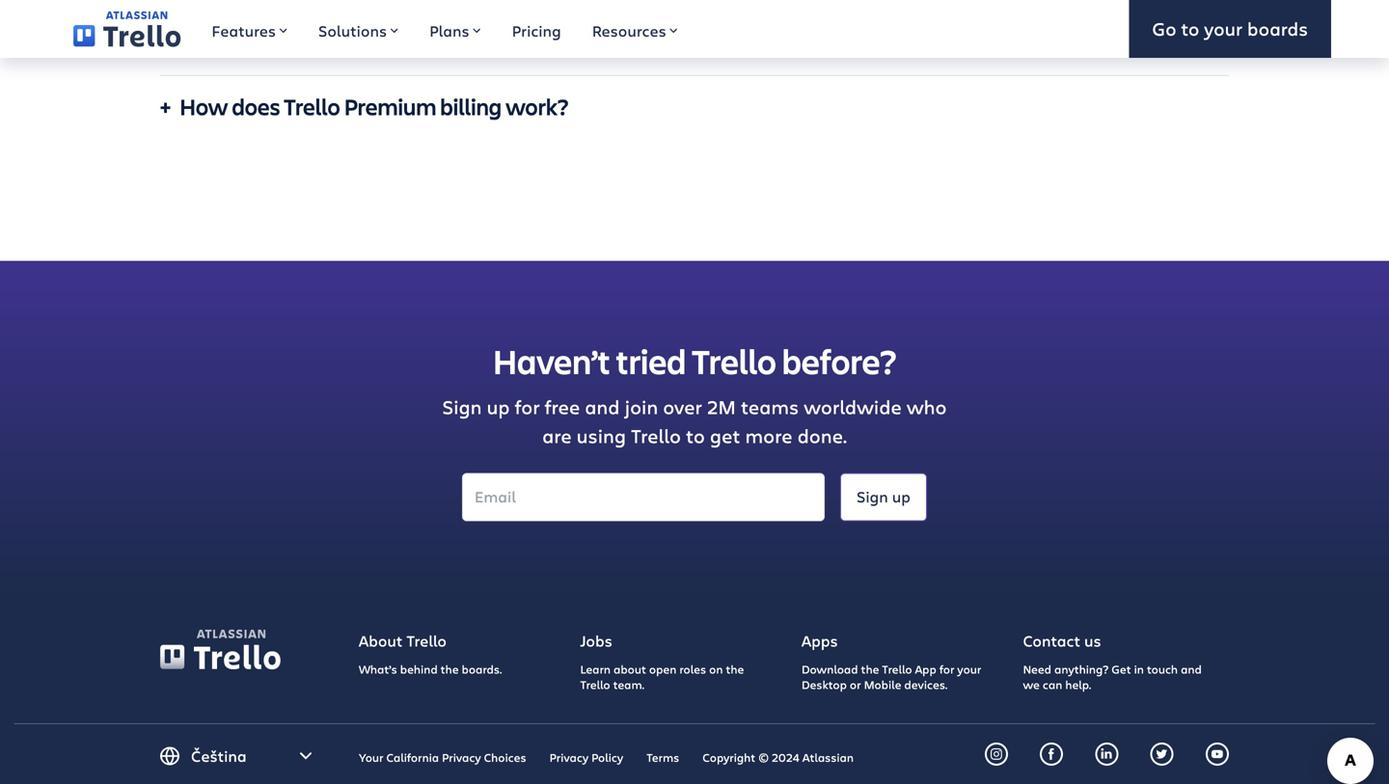 Task type: vqa. For each thing, say whether or not it's contained in the screenshot.
touch
yes



Task type: locate. For each thing, give the bounding box(es) containing it.
2 privacy from the left
[[550, 750, 589, 766]]

about
[[614, 662, 647, 678]]

2m
[[707, 394, 736, 420]]

for
[[515, 394, 540, 420], [940, 662, 955, 678]]

need anything? get in touch and we can help.
[[1024, 662, 1202, 693]]

0 vertical spatial your
[[1205, 16, 1243, 41]]

up left free
[[487, 394, 510, 420]]

trello left team.
[[581, 677, 611, 693]]

up
[[487, 394, 510, 420], [893, 486, 911, 507]]

download
[[802, 662, 859, 678]]

1 horizontal spatial for
[[940, 662, 955, 678]]

privacy
[[442, 750, 481, 766], [550, 750, 589, 766]]

atlassian trello image
[[73, 11, 181, 47], [160, 630, 281, 670], [197, 630, 266, 639]]

california
[[386, 750, 439, 766]]

boards
[[1248, 16, 1309, 41], [294, 29, 364, 59]]

boards for many
[[294, 29, 364, 59]]

1 vertical spatial sign
[[857, 486, 889, 507]]

your california privacy choices
[[359, 750, 527, 766]]

premium?
[[576, 29, 679, 59]]

your
[[1205, 16, 1243, 41], [958, 662, 982, 678]]

0 horizontal spatial sign
[[443, 394, 482, 420]]

up down who
[[893, 486, 911, 507]]

boards.
[[462, 662, 502, 678]]

sign inside button
[[857, 486, 889, 507]]

the right download
[[861, 662, 880, 678]]

1 horizontal spatial up
[[893, 486, 911, 507]]

1 horizontal spatial sign
[[857, 486, 889, 507]]

anything?
[[1055, 662, 1109, 678]]

to
[[1182, 16, 1200, 41], [686, 423, 705, 449]]

3 the from the left
[[861, 662, 880, 678]]

the
[[441, 662, 459, 678], [726, 662, 744, 678], [861, 662, 880, 678]]

for inside the download the trello app for your desktop or mobile devices.
[[940, 662, 955, 678]]

1 vertical spatial to
[[686, 423, 705, 449]]

how left many
[[180, 29, 228, 59]]

on
[[710, 662, 723, 678]]

can
[[1043, 677, 1063, 693]]

boards for your
[[1248, 16, 1309, 41]]

1 horizontal spatial your
[[1205, 16, 1243, 41]]

are down free
[[542, 423, 572, 449]]

2 + from the top
[[160, 91, 171, 122]]

+ left features
[[160, 29, 171, 59]]

1 horizontal spatial to
[[1182, 16, 1200, 41]]

2 horizontal spatial the
[[861, 662, 880, 678]]

how left does
[[180, 91, 228, 122]]

1 horizontal spatial the
[[726, 662, 744, 678]]

how
[[180, 29, 228, 59], [180, 91, 228, 122]]

1 horizontal spatial and
[[1181, 662, 1202, 678]]

1 vertical spatial are
[[542, 423, 572, 449]]

roles
[[680, 662, 707, 678]]

trello right does
[[284, 91, 340, 122]]

0 horizontal spatial for
[[515, 394, 540, 420]]

privacy left policy
[[550, 750, 589, 766]]

in
[[494, 29, 512, 59], [1135, 662, 1145, 678]]

tried
[[616, 338, 687, 384]]

jobs
[[581, 631, 613, 652]]

are up premium
[[368, 29, 401, 59]]

0 vertical spatial to
[[1182, 16, 1200, 41]]

pricing
[[512, 20, 561, 41]]

about
[[359, 631, 403, 652]]

how for how many boards are included in trello premium?
[[180, 29, 228, 59]]

boards inside go to your boards link
[[1248, 16, 1309, 41]]

go
[[1153, 16, 1177, 41]]

and up using
[[585, 394, 620, 420]]

1 how from the top
[[180, 29, 228, 59]]

the right behind
[[441, 662, 459, 678]]

terms link
[[647, 750, 680, 766]]

help.
[[1066, 677, 1092, 693]]

plans
[[430, 20, 470, 41]]

need
[[1024, 662, 1052, 678]]

your california privacy choices link
[[359, 750, 527, 766]]

for right app
[[940, 662, 955, 678]]

to left get
[[686, 423, 705, 449]]

solutions button
[[303, 0, 414, 58]]

your right app
[[958, 662, 982, 678]]

©
[[759, 750, 769, 766]]

desktop
[[802, 677, 847, 693]]

trello
[[516, 29, 572, 59], [284, 91, 340, 122], [692, 338, 777, 384], [631, 423, 681, 449], [407, 631, 447, 652], [883, 662, 913, 678], [581, 677, 611, 693]]

+
[[160, 29, 171, 59], [160, 91, 171, 122]]

1 vertical spatial how
[[180, 91, 228, 122]]

0 vertical spatial in
[[494, 29, 512, 59]]

pricing link
[[497, 0, 577, 58]]

1 vertical spatial for
[[940, 662, 955, 678]]

trello down join
[[631, 423, 681, 449]]

+ for + how many boards are included in trello premium?
[[160, 29, 171, 59]]

1 privacy from the left
[[442, 750, 481, 766]]

trello up the 2m
[[692, 338, 777, 384]]

and right touch
[[1181, 662, 1202, 678]]

contact us
[[1024, 631, 1102, 652]]

0 vertical spatial and
[[585, 394, 620, 420]]

contact
[[1024, 631, 1081, 652]]

1 vertical spatial in
[[1135, 662, 1145, 678]]

in right get at the bottom of page
[[1135, 662, 1145, 678]]

haven't tried trello before? sign up for free and join over 2m teams worldwide who are using trello to get more done.
[[443, 338, 947, 449]]

0 horizontal spatial and
[[585, 394, 620, 420]]

facebook image
[[1046, 749, 1058, 761]]

privacy left choices
[[442, 750, 481, 766]]

in left pricing
[[494, 29, 512, 59]]

learn about open roles on the trello team.
[[581, 662, 744, 693]]

sign
[[443, 394, 482, 420], [857, 486, 889, 507]]

1 horizontal spatial boards
[[1248, 16, 1309, 41]]

Email email field
[[462, 473, 825, 522]]

0 vertical spatial are
[[368, 29, 401, 59]]

for left free
[[515, 394, 540, 420]]

0 horizontal spatial are
[[368, 29, 401, 59]]

the right "on"
[[726, 662, 744, 678]]

1 + from the top
[[160, 29, 171, 59]]

are
[[368, 29, 401, 59], [542, 423, 572, 449]]

for inside haven't tried trello before? sign up for free and join over 2m teams worldwide who are using trello to get more done.
[[515, 394, 540, 420]]

using
[[577, 423, 626, 449]]

team.
[[613, 677, 645, 693]]

more
[[746, 423, 793, 449]]

trello left app
[[883, 662, 913, 678]]

+ how does trello premium billing work?
[[160, 91, 569, 122]]

0 horizontal spatial the
[[441, 662, 459, 678]]

0 horizontal spatial privacy
[[442, 750, 481, 766]]

and
[[585, 394, 620, 420], [1181, 662, 1202, 678]]

copyright
[[703, 750, 756, 766]]

1 horizontal spatial in
[[1135, 662, 1145, 678]]

your right go
[[1205, 16, 1243, 41]]

join
[[625, 394, 658, 420]]

over
[[663, 394, 703, 420]]

to right go
[[1182, 16, 1200, 41]]

how for how does trello premium billing work?
[[180, 91, 228, 122]]

0 vertical spatial up
[[487, 394, 510, 420]]

0 vertical spatial how
[[180, 29, 228, 59]]

+ left does
[[160, 91, 171, 122]]

0 horizontal spatial your
[[958, 662, 982, 678]]

0 vertical spatial sign
[[443, 394, 482, 420]]

trello up work?
[[516, 29, 572, 59]]

0 horizontal spatial up
[[487, 394, 510, 420]]

1 horizontal spatial privacy
[[550, 750, 589, 766]]

premium
[[344, 91, 437, 122]]

us
[[1085, 631, 1102, 652]]

2 the from the left
[[726, 662, 744, 678]]

the inside learn about open roles on the trello team.
[[726, 662, 744, 678]]

1 vertical spatial up
[[893, 486, 911, 507]]

instagram image
[[991, 749, 1003, 761]]

2 how from the top
[[180, 91, 228, 122]]

1 horizontal spatial are
[[542, 423, 572, 449]]

0 horizontal spatial boards
[[294, 29, 364, 59]]

0 horizontal spatial to
[[686, 423, 705, 449]]

0 vertical spatial +
[[160, 29, 171, 59]]

1 vertical spatial your
[[958, 662, 982, 678]]

1 vertical spatial and
[[1181, 662, 1202, 678]]

sign up button
[[841, 473, 928, 522]]

+ how many boards are included in trello premium?
[[160, 29, 679, 59]]

policy
[[592, 750, 624, 766]]

0 vertical spatial for
[[515, 394, 540, 420]]

1 vertical spatial +
[[160, 91, 171, 122]]

mobile
[[864, 677, 902, 693]]

or
[[850, 677, 861, 693]]



Task type: describe. For each thing, give the bounding box(es) containing it.
get
[[1112, 662, 1132, 678]]

up inside button
[[893, 486, 911, 507]]

touch
[[1148, 662, 1179, 678]]

youtube image
[[1212, 749, 1224, 761]]

about trello
[[359, 631, 447, 652]]

atlassian
[[803, 750, 854, 766]]

your
[[359, 750, 384, 766]]

free
[[545, 394, 580, 420]]

apps
[[802, 631, 838, 652]]

worldwide
[[804, 394, 902, 420]]

what's
[[359, 662, 397, 678]]

0 horizontal spatial in
[[494, 29, 512, 59]]

trello inside the download the trello app for your desktop or mobile devices.
[[883, 662, 913, 678]]

open
[[649, 662, 677, 678]]

who
[[907, 394, 947, 420]]

billing
[[440, 91, 502, 122]]

features button
[[196, 0, 303, 58]]

and inside need anything? get in touch and we can help.
[[1181, 662, 1202, 678]]

up inside haven't tried trello before? sign up for free and join over 2m teams worldwide who are using trello to get more done.
[[487, 394, 510, 420]]

go to your boards
[[1153, 16, 1309, 41]]

haven't
[[493, 338, 611, 384]]

in inside need anything? get in touch and we can help.
[[1135, 662, 1145, 678]]

trello up what's behind the boards.
[[407, 631, 447, 652]]

resources
[[592, 20, 667, 41]]

plans button
[[414, 0, 497, 58]]

work?
[[506, 91, 569, 122]]

your inside the download the trello app for your desktop or mobile devices.
[[958, 662, 982, 678]]

before?
[[782, 338, 897, 384]]

what's behind the boards.
[[359, 662, 502, 678]]

app
[[916, 662, 937, 678]]

copyright © 2024 atlassian
[[703, 750, 854, 766]]

many
[[232, 29, 290, 59]]

resources button
[[577, 0, 694, 58]]

the inside the download the trello app for your desktop or mobile devices.
[[861, 662, 880, 678]]

sign inside haven't tried trello before? sign up for free and join over 2m teams worldwide who are using trello to get more done.
[[443, 394, 482, 420]]

go to your boards link
[[1130, 0, 1332, 58]]

sign up
[[857, 486, 911, 507]]

behind
[[400, 662, 438, 678]]

trello inside learn about open roles on the trello team.
[[581, 677, 611, 693]]

teams
[[741, 394, 799, 420]]

to inside haven't tried trello before? sign up for free and join over 2m teams worldwide who are using trello to get more done.
[[686, 423, 705, 449]]

choices
[[484, 750, 527, 766]]

privacy policy link
[[550, 750, 624, 766]]

done.
[[798, 423, 847, 449]]

2024
[[772, 750, 800, 766]]

learn
[[581, 662, 611, 678]]

features
[[212, 20, 276, 41]]

linkedin image
[[1102, 749, 1113, 761]]

solutions
[[318, 20, 387, 41]]

does
[[232, 91, 280, 122]]

devices.
[[905, 677, 948, 693]]

1 the from the left
[[441, 662, 459, 678]]

privacy policy
[[550, 750, 624, 766]]

are inside haven't tried trello before? sign up for free and join over 2m teams worldwide who are using trello to get more done.
[[542, 423, 572, 449]]

we
[[1024, 677, 1040, 693]]

and inside haven't tried trello before? sign up for free and join over 2m teams worldwide who are using trello to get more done.
[[585, 394, 620, 420]]

included
[[404, 29, 490, 59]]

download the trello app for your desktop or mobile devices.
[[802, 662, 982, 693]]

get
[[710, 423, 741, 449]]

twitter image
[[1157, 749, 1169, 761]]

+ for + how does trello premium billing work?
[[160, 91, 171, 122]]

terms
[[647, 750, 680, 766]]



